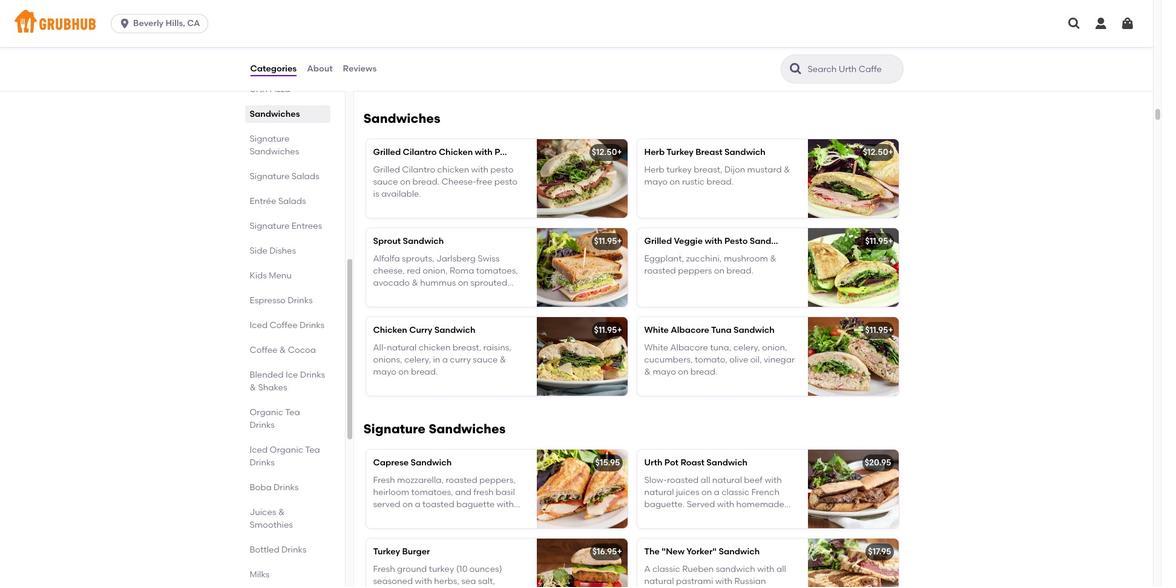 Task type: vqa. For each thing, say whether or not it's contained in the screenshot.
topmost the New
no



Task type: describe. For each thing, give the bounding box(es) containing it.
boba
[[250, 483, 272, 493]]

signature up caprese
[[364, 422, 426, 437]]

alfalfa
[[373, 253, 400, 264]]

$17.95
[[869, 547, 892, 557]]

celery, inside all-natural chicken breast, raisins, onions, celery, in a curry sauce & mayo on bread.
[[405, 355, 431, 365]]

pecorino
[[725, 56, 761, 67]]

side dishes
[[250, 246, 296, 256]]

urth for urth pot roast sandwich
[[645, 458, 663, 468]]

$11.95 + for eggplant, zucchini, mushroom & roasted peppers on bread.
[[866, 236, 894, 247]]

herb turkey breast sandwich image
[[808, 139, 899, 218]]

peppers
[[678, 266, 712, 276]]

grilled cilantro chicken with pesto sauce on bread. cheese-free pesto is available.
[[373, 164, 518, 199]]

vinegar inside white albacore tuna, celery, onion, cucumbers, tomato, olive oil, vinegar & mayo on bread.
[[764, 355, 795, 365]]

sprout sandwich
[[373, 236, 444, 247]]

burger
[[402, 547, 430, 557]]

sandwiches up the "signature salads"
[[250, 147, 299, 157]]

entrée salads
[[250, 196, 306, 207]]

signature up entrée
[[250, 171, 290, 182]]

1 vertical spatial pesto
[[495, 177, 518, 187]]

0 horizontal spatial signature sandwiches
[[250, 134, 299, 157]]

on inside herb turkey breast, dijon mustard & mayo on rustic bread.
[[670, 177, 680, 187]]

0 vertical spatial turkey
[[667, 147, 694, 158]]

heirloom
[[373, 487, 410, 498]]

on inside all-natural chicken breast, raisins, onions, celery, in a curry sauce & mayo on bread.
[[399, 367, 409, 377]]

$11.95 for eggplant, zucchini, mushroom & roasted peppers on bread.
[[866, 236, 889, 247]]

beverly hills, ca button
[[111, 14, 213, 33]]

drinks right boba
[[274, 483, 299, 493]]

natural
[[387, 343, 417, 353]]

mayo inside all-natural chicken breast, raisins, onions, celery, in a curry sauce & mayo on bread.
[[373, 367, 397, 377]]

menu
[[269, 271, 292, 281]]

caprese sandwich
[[373, 458, 452, 468]]

grilled for grilled cilantro chicken with pesto sandwich
[[373, 147, 401, 158]]

blended ice drinks & shakes
[[250, 370, 325, 393]]

on inside eggplant, zucchini, mushroom & roasted peppers on bread.
[[714, 266, 725, 276]]

tomato
[[429, 524, 460, 535]]

on inside grilled cilantro chicken with pesto sauce on bread. cheese-free pesto is available.
[[400, 177, 411, 187]]

herb for herb turkey breast sandwich
[[645, 147, 665, 158]]

svg image inside beverly hills, ca button
[[119, 18, 131, 30]]

grilled for grilled cilantro chicken with pesto sauce on bread. cheese-free pesto is available.
[[373, 164, 400, 175]]

the
[[645, 547, 660, 557]]

shakes
[[258, 383, 287, 393]]

"new
[[662, 547, 685, 557]]

$11.95 for alfalfa sprouts, jarlsberg swiss cheese, red onion, roma tomatoes, avocado & hummus on sprouted bread.
[[594, 236, 617, 247]]

olive
[[730, 355, 749, 365]]

about
[[307, 63, 333, 74]]

tuna,
[[710, 343, 732, 353]]

reduction,
[[481, 512, 523, 522]]

0 horizontal spatial basil
[[373, 512, 393, 522]]

categories
[[250, 63, 297, 74]]

and up baguette
[[455, 487, 472, 498]]

zucchini,
[[686, 253, 722, 264]]

+ for alfalfa sprouts, jarlsberg swiss cheese, red onion, roma tomatoes, avocado & hummus on sprouted bread.
[[617, 236, 622, 247]]

svg image
[[1121, 16, 1135, 31]]

albacore for tuna
[[671, 325, 710, 336]]

tomatoes, inside alfalfa sprouts, jarlsberg swiss cheese, red onion, roma tomatoes, avocado & hummus on sprouted bread.
[[476, 266, 518, 276]]

in
[[433, 355, 441, 365]]

cilantro for chicken
[[402, 164, 436, 175]]

the "new yorker" sandwich
[[645, 547, 760, 557]]

baguette
[[457, 500, 495, 510]]

0 horizontal spatial chicken
[[373, 325, 407, 336]]

$11.95 + for white albacore tuna, celery, onion, cucumbers, tomato, olive oil, vinegar & mayo on bread.
[[866, 325, 894, 336]]

mozzarella, inside fresh mozzarella, roasted peppers, heirloom tomatoes, and fresh basil served on a toasted baguette with basil oil, balsamic vinegar reduction, and sundried tomato spread.
[[397, 475, 444, 485]]

caprese
[[373, 458, 409, 468]]

drinks inside iced organic tea drinks
[[250, 458, 275, 468]]

0 vertical spatial chicken
[[439, 147, 473, 158]]

Search Urth Caffe search field
[[807, 64, 900, 75]]

and inside smoked salmon, herbed mascarpone, red onions, arugula, fennel, and capers.
[[403, 56, 419, 67]]

a inside fresh mozzarella, roasted peppers, heirloom tomatoes, and fresh basil served on a toasted baguette with basil oil, balsamic vinegar reduction, and sundried tomato spread.
[[415, 500, 421, 510]]

blended
[[250, 370, 284, 380]]

+ for grilled cilantro chicken with pesto sauce on bread. cheese-free pesto is available.
[[617, 147, 622, 158]]

$16.95 +
[[593, 547, 622, 557]]

with inside fresh mozzarella, roasted peppers, heirloom tomatoes, and fresh basil served on a toasted baguette with basil oil, balsamic vinegar reduction, and sundried tomato spread.
[[497, 500, 514, 510]]

arugula,
[[477, 44, 511, 54]]

peppers,
[[480, 475, 516, 485]]

avocado
[[373, 278, 410, 288]]

cheese-
[[442, 177, 477, 187]]

fresh mozzarella, roasted peppers, heirloom tomatoes, and fresh basil served on a toasted baguette with basil oil, balsamic vinegar reduction, and sundried tomato spread.
[[373, 475, 523, 535]]

bread. inside herb turkey breast, dijon mustard & mayo on rustic bread.
[[707, 177, 734, 187]]

dijon
[[725, 164, 746, 175]]

herb for herb turkey breast, dijon mustard & mayo on rustic bread.
[[645, 164, 665, 175]]

fennel,
[[373, 56, 401, 67]]

oil, inside white albacore tuna, celery, onion, cucumbers, tomato, olive oil, vinegar & mayo on bread.
[[751, 355, 762, 365]]

smoked
[[373, 32, 407, 42]]

onion, inside white albacore tuna, celery, onion, cucumbers, tomato, olive oil, vinegar & mayo on bread.
[[763, 343, 788, 353]]

caprese sandwich image
[[537, 450, 628, 529]]

cheese,
[[373, 266, 405, 276]]

white albacore tuna sandwich
[[645, 325, 775, 336]]

kids
[[250, 271, 267, 281]]

with inside sauteed wild mushrooms, braised balsamic onions, mozzarella, burrata, and truffle pecorino cheeses. garnished with wild arugula.
[[727, 69, 744, 79]]

turkey burger image
[[537, 539, 628, 587]]

dishes
[[270, 246, 296, 256]]

mozzarella, inside sauteed wild mushrooms, braised balsamic onions, mozzarella, burrata, and truffle pecorino cheeses. garnished with wild arugula.
[[716, 44, 762, 54]]

drinks up cocoa
[[300, 320, 325, 331]]

& inside eggplant, zucchini, mushroom & roasted peppers on bread.
[[770, 253, 777, 264]]

cheeses.
[[645, 69, 680, 79]]

& inside blended ice drinks & shakes
[[250, 383, 256, 393]]

on inside white albacore tuna, celery, onion, cucumbers, tomato, olive oil, vinegar & mayo on bread.
[[678, 367, 689, 377]]

salads for signature salads
[[292, 171, 320, 182]]

roma
[[450, 266, 474, 276]]

on inside alfalfa sprouts, jarlsberg swiss cheese, red onion, roma tomatoes, avocado & hummus on sprouted bread.
[[458, 278, 469, 288]]

$15.95
[[596, 458, 620, 468]]

vinegar inside fresh mozzarella, roasted peppers, heirloom tomatoes, and fresh basil served on a toasted baguette with basil oil, balsamic vinegar reduction, and sundried tomato spread.
[[448, 512, 479, 522]]

curry
[[450, 355, 471, 365]]

$12.50 + for grilled cilantro chicken with pesto sandwich
[[592, 147, 622, 158]]

sauce inside grilled cilantro chicken with pesto sauce on bread. cheese-free pesto is available.
[[373, 177, 398, 187]]

sauteed wild mushrooms, braised balsamic onions, mozzarella, burrata, and truffle pecorino cheeses. garnished with wild arugula. button
[[637, 7, 899, 91]]

about button
[[307, 47, 333, 91]]

sauteed wild mushrooms, braised balsamic onions, mozzarella, burrata, and truffle pecorino cheeses. garnished with wild arugula.
[[645, 32, 783, 91]]

sprout sandwich image
[[537, 228, 628, 307]]

herb turkey breast, dijon mustard & mayo on rustic bread.
[[645, 164, 791, 187]]

& inside the juices & smoothies
[[278, 507, 285, 518]]

chicken for in
[[419, 343, 451, 353]]

braised
[[752, 32, 783, 42]]

search icon image
[[789, 62, 803, 76]]

entrees
[[292, 221, 322, 231]]

eggplant,
[[645, 253, 684, 264]]

onions, for salmon,
[[446, 44, 475, 54]]

iced coffee drinks
[[250, 320, 325, 331]]

sauce inside all-natural chicken breast, raisins, onions, celery, in a curry sauce & mayo on bread.
[[473, 355, 498, 365]]

turkey burger
[[373, 547, 430, 557]]

red inside alfalfa sprouts, jarlsberg swiss cheese, red onion, roma tomatoes, avocado & hummus on sprouted bread.
[[407, 266, 421, 276]]

roast
[[681, 458, 705, 468]]

1 horizontal spatial signature sandwiches
[[364, 422, 506, 437]]

onions, for natural
[[373, 355, 402, 365]]

raisins,
[[484, 343, 512, 353]]

sprout
[[373, 236, 401, 247]]

organic inside the organic tea drinks
[[250, 408, 283, 418]]

rustic
[[682, 177, 705, 187]]

drinks inside blended ice drinks & shakes
[[300, 370, 325, 380]]

mustard
[[748, 164, 782, 175]]

capers.
[[421, 56, 452, 67]]

ca
[[187, 18, 200, 28]]

organic tea drinks
[[250, 408, 300, 431]]

the "new yorker" sandwich image
[[808, 539, 899, 587]]

signature up the "signature salads"
[[250, 134, 290, 144]]

$11.95 for all-natural chicken breast, raisins, onions, celery, in a curry sauce & mayo on bread.
[[594, 325, 617, 336]]

smoothies
[[250, 520, 293, 530]]

tomato,
[[695, 355, 728, 365]]

1 horizontal spatial pesto
[[725, 236, 748, 247]]

mayo inside white albacore tuna, celery, onion, cucumbers, tomato, olive oil, vinegar & mayo on bread.
[[653, 367, 676, 377]]

bottled drinks
[[250, 545, 307, 555]]

arugula.
[[645, 81, 679, 91]]

signature salads
[[250, 171, 320, 182]]

balsamic inside sauteed wild mushrooms, braised balsamic onions, mozzarella, burrata, and truffle pecorino cheeses. garnished with wild arugula.
[[645, 44, 683, 54]]



Task type: locate. For each thing, give the bounding box(es) containing it.
smoked salmon, herbed mascarpone, red onions, arugula, fennel, and capers. button
[[366, 7, 628, 86]]

1 horizontal spatial tomatoes,
[[476, 266, 518, 276]]

free
[[477, 177, 493, 187]]

bread. down dijon at the top right of the page
[[707, 177, 734, 187]]

basil down served
[[373, 512, 393, 522]]

2 vertical spatial grilled
[[645, 236, 672, 247]]

0 vertical spatial chicken
[[438, 164, 469, 175]]

balsamic down 'toasted' at bottom
[[408, 512, 446, 522]]

bread. up available. at the top of the page
[[413, 177, 440, 187]]

grilled for grilled veggie with pesto sandwich
[[645, 236, 672, 247]]

iced down the organic tea drinks
[[250, 445, 268, 455]]

mayo
[[645, 177, 668, 187], [373, 367, 397, 377], [653, 367, 676, 377]]

0 horizontal spatial wild
[[681, 32, 698, 42]]

1 vertical spatial coffee
[[250, 345, 278, 355]]

0 vertical spatial basil
[[496, 487, 515, 498]]

vinegar right olive
[[764, 355, 795, 365]]

0 horizontal spatial celery,
[[405, 355, 431, 365]]

and inside sauteed wild mushrooms, braised balsamic onions, mozzarella, burrata, and truffle pecorino cheeses. garnished with wild arugula.
[[680, 56, 696, 67]]

herb
[[645, 147, 665, 158], [645, 164, 665, 175]]

0 vertical spatial red
[[430, 44, 444, 54]]

+ for eggplant, zucchini, mushroom & roasted peppers on bread.
[[889, 236, 894, 247]]

grilled inside grilled cilantro chicken with pesto sauce on bread. cheese-free pesto is available.
[[373, 164, 400, 175]]

mayo inside herb turkey breast, dijon mustard & mayo on rustic bread.
[[645, 177, 668, 187]]

grilled veggie with pesto sandwich image
[[808, 228, 899, 307]]

1 vertical spatial cilantro
[[402, 164, 436, 175]]

0 vertical spatial tea
[[285, 408, 300, 418]]

celery, left the in
[[405, 355, 431, 365]]

pizza
[[270, 84, 290, 94]]

celery, up olive
[[734, 343, 760, 353]]

urth pot roast sandwich image
[[808, 450, 899, 529]]

a inside all-natural chicken breast, raisins, onions, celery, in a curry sauce & mayo on bread.
[[443, 355, 448, 365]]

1 horizontal spatial wild
[[746, 69, 763, 79]]

&
[[784, 164, 791, 175], [770, 253, 777, 264], [412, 278, 418, 288], [280, 345, 286, 355], [500, 355, 506, 365], [645, 367, 651, 377], [250, 383, 256, 393], [278, 507, 285, 518]]

breast, up curry
[[453, 343, 481, 353]]

on down the zucchini,
[[714, 266, 725, 276]]

0 vertical spatial celery,
[[734, 343, 760, 353]]

1 vertical spatial a
[[415, 500, 421, 510]]

& left hummus
[[412, 278, 418, 288]]

albacore inside white albacore tuna, celery, onion, cucumbers, tomato, olive oil, vinegar & mayo on bread.
[[671, 343, 708, 353]]

celery,
[[734, 343, 760, 353], [405, 355, 431, 365]]

1 vertical spatial roasted
[[446, 475, 478, 485]]

urth left pizza
[[250, 84, 268, 94]]

onions, inside all-natural chicken breast, raisins, onions, celery, in a curry sauce & mayo on bread.
[[373, 355, 402, 365]]

1 horizontal spatial celery,
[[734, 343, 760, 353]]

albacore left the tuna
[[671, 325, 710, 336]]

oil, up sundried
[[395, 512, 406, 522]]

1 vertical spatial basil
[[373, 512, 393, 522]]

1 horizontal spatial $12.50
[[863, 147, 889, 158]]

garnished
[[682, 69, 725, 79]]

0 vertical spatial breast,
[[694, 164, 723, 175]]

1 horizontal spatial $12.50 +
[[863, 147, 894, 158]]

1 horizontal spatial turkey
[[667, 147, 694, 158]]

white for white albacore tuna sandwich
[[645, 325, 669, 336]]

0 vertical spatial grilled
[[373, 147, 401, 158]]

1 vertical spatial signature sandwiches
[[364, 422, 506, 437]]

& right the mushroom
[[770, 253, 777, 264]]

mozzarella, up pecorino
[[716, 44, 762, 54]]

onion, inside alfalfa sprouts, jarlsberg swiss cheese, red onion, roma tomatoes, avocado & hummus on sprouted bread.
[[423, 266, 448, 276]]

0 horizontal spatial turkey
[[373, 547, 400, 557]]

signature
[[250, 134, 290, 144], [250, 171, 290, 182], [250, 221, 290, 231], [364, 422, 426, 437]]

herb inside herb turkey breast, dijon mustard & mayo on rustic bread.
[[645, 164, 665, 175]]

sauce
[[373, 177, 398, 187], [473, 355, 498, 365]]

chicken up cheese-
[[439, 147, 473, 158]]

oil,
[[751, 355, 762, 365], [395, 512, 406, 522]]

smoked salmon, herbed mascarpone, red onions, arugula, fennel, and capers.
[[373, 32, 511, 67]]

burrata,
[[645, 56, 678, 67]]

vinegar down baguette
[[448, 512, 479, 522]]

herb left the turkey
[[645, 164, 665, 175]]

1 horizontal spatial sauce
[[473, 355, 498, 365]]

1 horizontal spatial chicken
[[439, 147, 473, 158]]

juices & smoothies
[[250, 507, 293, 530]]

1 horizontal spatial basil
[[496, 487, 515, 498]]

oil, right olive
[[751, 355, 762, 365]]

side
[[250, 246, 268, 256]]

1 vertical spatial mozzarella,
[[397, 475, 444, 485]]

bread. inside eggplant, zucchini, mushroom & roasted peppers on bread.
[[727, 266, 754, 276]]

salads up the signature entrees
[[278, 196, 306, 207]]

1 horizontal spatial urth
[[645, 458, 663, 468]]

signature sandwiches up caprese sandwich
[[364, 422, 506, 437]]

0 horizontal spatial onions,
[[373, 355, 402, 365]]

mushroom
[[724, 253, 768, 264]]

1 white from the top
[[645, 325, 669, 336]]

signature sandwiches up the "signature salads"
[[250, 134, 299, 157]]

coffee up blended
[[250, 345, 278, 355]]

kids menu
[[250, 271, 292, 281]]

0 vertical spatial balsamic
[[645, 44, 683, 54]]

bottled
[[250, 545, 280, 555]]

espresso drinks
[[250, 296, 313, 306]]

0 vertical spatial albacore
[[671, 325, 710, 336]]

chicken inside grilled cilantro chicken with pesto sauce on bread. cheese-free pesto is available.
[[438, 164, 469, 175]]

1 vertical spatial tomatoes,
[[412, 487, 453, 498]]

0 horizontal spatial a
[[415, 500, 421, 510]]

signature up 'side dishes'
[[250, 221, 290, 231]]

2 $12.50 + from the left
[[863, 147, 894, 158]]

0 horizontal spatial tea
[[285, 408, 300, 418]]

1 horizontal spatial svg image
[[1068, 16, 1082, 31]]

onion,
[[423, 266, 448, 276], [763, 343, 788, 353]]

roasted down eggplant,
[[645, 266, 676, 276]]

1 vertical spatial albacore
[[671, 343, 708, 353]]

onion, right tuna,
[[763, 343, 788, 353]]

onion, up hummus
[[423, 266, 448, 276]]

1 horizontal spatial oil,
[[751, 355, 762, 365]]

bread. inside grilled cilantro chicken with pesto sauce on bread. cheese-free pesto is available.
[[413, 177, 440, 187]]

0 horizontal spatial onion,
[[423, 266, 448, 276]]

coffee up coffee & cocoa
[[270, 320, 298, 331]]

red down the sprouts,
[[407, 266, 421, 276]]

& up smoothies
[[278, 507, 285, 518]]

2 herb from the top
[[645, 164, 665, 175]]

mushrooms,
[[700, 32, 750, 42]]

0 vertical spatial white
[[645, 325, 669, 336]]

pot
[[665, 458, 679, 468]]

$11.95 for white albacore tuna, celery, onion, cucumbers, tomato, olive oil, vinegar & mayo on bread.
[[866, 325, 889, 336]]

with
[[727, 69, 744, 79], [475, 147, 493, 158], [471, 164, 489, 175], [705, 236, 723, 247], [497, 500, 514, 510]]

organic down the organic tea drinks
[[270, 445, 303, 455]]

0 vertical spatial signature sandwiches
[[250, 134, 299, 157]]

breast,
[[694, 164, 723, 175], [453, 343, 481, 353]]

curry
[[409, 325, 433, 336]]

0 vertical spatial a
[[443, 355, 448, 365]]

0 horizontal spatial mozzarella,
[[397, 475, 444, 485]]

0 vertical spatial mozzarella,
[[716, 44, 762, 54]]

0 horizontal spatial roasted
[[446, 475, 478, 485]]

& down blended
[[250, 383, 256, 393]]

fresh
[[474, 487, 494, 498]]

served
[[373, 500, 401, 510]]

herb left breast
[[645, 147, 665, 158]]

bread. down tomato,
[[691, 367, 718, 377]]

balsamic inside fresh mozzarella, roasted peppers, heirloom tomatoes, and fresh basil served on a toasted baguette with basil oil, balsamic vinegar reduction, and sundried tomato spread.
[[408, 512, 446, 522]]

salads
[[292, 171, 320, 182], [278, 196, 306, 207]]

roasted inside fresh mozzarella, roasted peppers, heirloom tomatoes, and fresh basil served on a toasted baguette with basil oil, balsamic vinegar reduction, and sundried tomato spread.
[[446, 475, 478, 485]]

sandwiches up the peppers,
[[429, 422, 506, 437]]

on down heirloom
[[403, 500, 413, 510]]

bread. down the in
[[411, 367, 438, 377]]

celery, inside white albacore tuna, celery, onion, cucumbers, tomato, olive oil, vinegar & mayo on bread.
[[734, 343, 760, 353]]

and
[[403, 56, 419, 67], [680, 56, 696, 67], [455, 487, 472, 498], [373, 524, 390, 535]]

vinegar
[[764, 355, 795, 365], [448, 512, 479, 522]]

and down mascarpone,
[[403, 56, 419, 67]]

all-
[[373, 343, 387, 353]]

a left 'toasted' at bottom
[[415, 500, 421, 510]]

0 vertical spatial tomatoes,
[[476, 266, 518, 276]]

2 iced from the top
[[250, 445, 268, 455]]

urth left pot
[[645, 458, 663, 468]]

milks
[[250, 570, 270, 580]]

1 $12.50 from the left
[[592, 147, 617, 158]]

drinks up boba
[[250, 458, 275, 468]]

veggie
[[674, 236, 703, 247]]

toasted
[[423, 500, 455, 510]]

chicken curry sandwich
[[373, 325, 476, 336]]

wild down pecorino
[[746, 69, 763, 79]]

1 vertical spatial tea
[[305, 445, 320, 455]]

2 horizontal spatial svg image
[[1094, 16, 1109, 31]]

cilantro up available. at the top of the page
[[402, 164, 436, 175]]

reviews
[[343, 63, 377, 74]]

coffee & cocoa
[[250, 345, 316, 355]]

mascarpone,
[[373, 44, 428, 54]]

white albacore tuna, celery, onion, cucumbers, tomato, olive oil, vinegar & mayo on bread.
[[645, 343, 795, 377]]

on down natural
[[399, 367, 409, 377]]

2 horizontal spatial onions,
[[685, 44, 714, 54]]

1 vertical spatial wild
[[746, 69, 763, 79]]

1 vertical spatial chicken
[[373, 325, 407, 336]]

drinks inside the organic tea drinks
[[250, 420, 275, 431]]

cilantro
[[403, 147, 437, 158], [402, 164, 436, 175]]

pesto up free on the left top of the page
[[491, 164, 514, 175]]

& inside all-natural chicken breast, raisins, onions, celery, in a curry sauce & mayo on bread.
[[500, 355, 506, 365]]

mozzarella, down caprese sandwich
[[397, 475, 444, 485]]

0 vertical spatial iced
[[250, 320, 268, 331]]

sandwiches down urth pizza
[[250, 109, 300, 119]]

2 white from the top
[[645, 343, 669, 353]]

$12.50 for grilled cilantro chicken with pesto sandwich
[[592, 147, 617, 158]]

sprouts,
[[402, 253, 435, 264]]

cilantro up grilled cilantro chicken with pesto sauce on bread. cheese-free pesto is available.
[[403, 147, 437, 158]]

0 horizontal spatial vinegar
[[448, 512, 479, 522]]

1 vertical spatial oil,
[[395, 512, 406, 522]]

& inside herb turkey breast, dijon mustard & mayo on rustic bread.
[[784, 164, 791, 175]]

0 horizontal spatial svg image
[[119, 18, 131, 30]]

fresh
[[373, 475, 395, 485]]

tuna
[[712, 325, 732, 336]]

1 iced from the top
[[250, 320, 268, 331]]

sprouted
[[471, 278, 508, 288]]

sauce up is
[[373, 177, 398, 187]]

$11.95 + for all-natural chicken breast, raisins, onions, celery, in a curry sauce & mayo on bread.
[[594, 325, 622, 336]]

& right mustard
[[784, 164, 791, 175]]

1 horizontal spatial mozzarella,
[[716, 44, 762, 54]]

bread. inside all-natural chicken breast, raisins, onions, celery, in a curry sauce & mayo on bread.
[[411, 367, 438, 377]]

1 vertical spatial organic
[[270, 445, 303, 455]]

white albacore tuna sandwich image
[[808, 317, 899, 396]]

basil down the peppers,
[[496, 487, 515, 498]]

onions, inside sauteed wild mushrooms, braised balsamic onions, mozzarella, burrata, and truffle pecorino cheeses. garnished with wild arugula.
[[685, 44, 714, 54]]

sundried
[[392, 524, 427, 535]]

roasted up "fresh"
[[446, 475, 478, 485]]

1 vertical spatial salads
[[278, 196, 306, 207]]

white inside white albacore tuna, celery, onion, cucumbers, tomato, olive oil, vinegar & mayo on bread.
[[645, 343, 669, 353]]

turkey up the turkey
[[667, 147, 694, 158]]

0 horizontal spatial balsamic
[[408, 512, 446, 522]]

grilled cilantro chicken with pesto sandwich image
[[537, 139, 628, 218]]

& down cucumbers,
[[645, 367, 651, 377]]

1 horizontal spatial a
[[443, 355, 448, 365]]

red inside smoked salmon, herbed mascarpone, red onions, arugula, fennel, and capers.
[[430, 44, 444, 54]]

pesto right free on the left top of the page
[[495, 177, 518, 187]]

urth for urth pizza
[[250, 84, 268, 94]]

on up available. at the top of the page
[[400, 177, 411, 187]]

1 vertical spatial celery,
[[405, 355, 431, 365]]

drinks up iced coffee drinks
[[288, 296, 313, 306]]

$11.95 +
[[594, 236, 622, 247], [866, 236, 894, 247], [594, 325, 622, 336], [866, 325, 894, 336]]

tomatoes, inside fresh mozzarella, roasted peppers, heirloom tomatoes, and fresh basil served on a toasted baguette with basil oil, balsamic vinegar reduction, and sundried tomato spread.
[[412, 487, 453, 498]]

1 $12.50 + from the left
[[592, 147, 622, 158]]

onions, inside smoked salmon, herbed mascarpone, red onions, arugula, fennel, and capers.
[[446, 44, 475, 54]]

yorker"
[[687, 547, 717, 557]]

salads for entrée salads
[[278, 196, 306, 207]]

drinks up iced organic tea drinks
[[250, 420, 275, 431]]

+
[[617, 147, 622, 158], [889, 147, 894, 158], [617, 236, 622, 247], [889, 236, 894, 247], [617, 325, 622, 336], [889, 325, 894, 336], [617, 547, 622, 557]]

d'lox pizza image
[[537, 7, 628, 86]]

herb turkey breast sandwich
[[645, 147, 766, 158]]

+ for all-natural chicken breast, raisins, onions, celery, in a curry sauce & mayo on bread.
[[617, 325, 622, 336]]

organic inside iced organic tea drinks
[[270, 445, 303, 455]]

iced inside iced organic tea drinks
[[250, 445, 268, 455]]

1 horizontal spatial onion,
[[763, 343, 788, 353]]

1 vertical spatial balsamic
[[408, 512, 446, 522]]

0 vertical spatial salads
[[292, 171, 320, 182]]

0 horizontal spatial $12.50 +
[[592, 147, 622, 158]]

1 horizontal spatial roasted
[[645, 266, 676, 276]]

drinks right bottled
[[282, 545, 307, 555]]

chicken curry sandwich image
[[537, 317, 628, 396]]

cilantro inside grilled cilantro chicken with pesto sauce on bread. cheese-free pesto is available.
[[402, 164, 436, 175]]

bread. inside white albacore tuna, celery, onion, cucumbers, tomato, olive oil, vinegar & mayo on bread.
[[691, 367, 718, 377]]

pesto
[[495, 147, 518, 158], [725, 236, 748, 247]]

0 horizontal spatial pesto
[[495, 147, 518, 158]]

bread. down 'avocado'
[[373, 290, 400, 301]]

albacore up cucumbers,
[[671, 343, 708, 353]]

grilled veggie with pesto sandwich
[[645, 236, 791, 247]]

on down cucumbers,
[[678, 367, 689, 377]]

on down the turkey
[[670, 177, 680, 187]]

0 vertical spatial vinegar
[[764, 355, 795, 365]]

1 vertical spatial urth
[[645, 458, 663, 468]]

albacore
[[671, 325, 710, 336], [671, 343, 708, 353]]

beverly
[[133, 18, 164, 28]]

0 horizontal spatial sauce
[[373, 177, 398, 187]]

with inside grilled cilantro chicken with pesto sauce on bread. cheese-free pesto is available.
[[471, 164, 489, 175]]

cucumbers,
[[645, 355, 693, 365]]

svg image
[[1068, 16, 1082, 31], [1094, 16, 1109, 31], [119, 18, 131, 30]]

chicken up all-
[[373, 325, 407, 336]]

and up garnished
[[680, 56, 696, 67]]

chicken up the in
[[419, 343, 451, 353]]

pesto
[[491, 164, 514, 175], [495, 177, 518, 187]]

on down roma
[[458, 278, 469, 288]]

wild mushroom pizza image
[[808, 7, 899, 86]]

tomatoes, up sprouted
[[476, 266, 518, 276]]

iced down espresso
[[250, 320, 268, 331]]

turkey left burger
[[373, 547, 400, 557]]

0 horizontal spatial red
[[407, 266, 421, 276]]

1 vertical spatial breast,
[[453, 343, 481, 353]]

tomatoes, up 'toasted' at bottom
[[412, 487, 453, 498]]

oil, inside fresh mozzarella, roasted peppers, heirloom tomatoes, and fresh basil served on a toasted baguette with basil oil, balsamic vinegar reduction, and sundried tomato spread.
[[395, 512, 406, 522]]

1 horizontal spatial red
[[430, 44, 444, 54]]

& inside white albacore tuna, celery, onion, cucumbers, tomato, olive oil, vinegar & mayo on bread.
[[645, 367, 651, 377]]

1 vertical spatial iced
[[250, 445, 268, 455]]

2 $12.50 from the left
[[863, 147, 889, 158]]

1 horizontal spatial onions,
[[446, 44, 475, 54]]

$12.50
[[592, 147, 617, 158], [863, 147, 889, 158]]

onions, down all-
[[373, 355, 402, 365]]

1 vertical spatial grilled
[[373, 164, 400, 175]]

main navigation navigation
[[0, 0, 1154, 47]]

1 vertical spatial herb
[[645, 164, 665, 175]]

on inside fresh mozzarella, roasted peppers, heirloom tomatoes, and fresh basil served on a toasted baguette with basil oil, balsamic vinegar reduction, and sundried tomato spread.
[[403, 500, 413, 510]]

alfalfa sprouts, jarlsberg swiss cheese, red onion, roma tomatoes, avocado & hummus on sprouted bread.
[[373, 253, 518, 301]]

onions, down the herbed
[[446, 44, 475, 54]]

turkey
[[667, 147, 694, 158], [373, 547, 400, 557]]

drinks right ice
[[300, 370, 325, 380]]

a right the in
[[443, 355, 448, 365]]

organic down the shakes
[[250, 408, 283, 418]]

balsamic down 'sauteed'
[[645, 44, 683, 54]]

turkey
[[667, 164, 692, 175]]

espresso
[[250, 296, 286, 306]]

mozzarella,
[[716, 44, 762, 54], [397, 475, 444, 485]]

1 vertical spatial white
[[645, 343, 669, 353]]

sauce down the raisins,
[[473, 355, 498, 365]]

mayo down the turkey
[[645, 177, 668, 187]]

chicken for bread.
[[438, 164, 469, 175]]

and down served
[[373, 524, 390, 535]]

breast, inside all-natural chicken breast, raisins, onions, celery, in a curry sauce & mayo on bread.
[[453, 343, 481, 353]]

0 vertical spatial urth
[[250, 84, 268, 94]]

$16.95
[[593, 547, 617, 557]]

mayo down all-
[[373, 367, 397, 377]]

roasted inside eggplant, zucchini, mushroom & roasted peppers on bread.
[[645, 266, 676, 276]]

salads up entrée salads
[[292, 171, 320, 182]]

$12.50 + for herb turkey breast sandwich
[[863, 147, 894, 158]]

onions, up truffle at the right top
[[685, 44, 714, 54]]

cocoa
[[288, 345, 316, 355]]

a
[[443, 355, 448, 365], [415, 500, 421, 510]]

bread. inside alfalfa sprouts, jarlsberg swiss cheese, red onion, roma tomatoes, avocado & hummus on sprouted bread.
[[373, 290, 400, 301]]

& left cocoa
[[280, 345, 286, 355]]

iced for iced coffee drinks
[[250, 320, 268, 331]]

bread.
[[413, 177, 440, 187], [707, 177, 734, 187], [727, 266, 754, 276], [373, 290, 400, 301], [411, 367, 438, 377], [691, 367, 718, 377]]

iced organic tea drinks
[[250, 445, 320, 468]]

+ for white albacore tuna, celery, onion, cucumbers, tomato, olive oil, vinegar & mayo on bread.
[[889, 325, 894, 336]]

1 vertical spatial pesto
[[725, 236, 748, 247]]

chicken up cheese-
[[438, 164, 469, 175]]

0 vertical spatial coffee
[[270, 320, 298, 331]]

grilled
[[373, 147, 401, 158], [373, 164, 400, 175], [645, 236, 672, 247]]

red up capers.
[[430, 44, 444, 54]]

breast, down breast
[[694, 164, 723, 175]]

1 horizontal spatial breast,
[[694, 164, 723, 175]]

is
[[373, 189, 379, 199]]

tea
[[285, 408, 300, 418], [305, 445, 320, 455]]

1 vertical spatial chicken
[[419, 343, 451, 353]]

white for white albacore tuna, celery, onion, cucumbers, tomato, olive oil, vinegar & mayo on bread.
[[645, 343, 669, 353]]

0 vertical spatial organic
[[250, 408, 283, 418]]

juices
[[250, 507, 276, 518]]

bread. down the mushroom
[[727, 266, 754, 276]]

wild right 'sauteed'
[[681, 32, 698, 42]]

spread.
[[462, 524, 493, 535]]

1 herb from the top
[[645, 147, 665, 158]]

chicken
[[438, 164, 469, 175], [419, 343, 451, 353]]

mayo down cucumbers,
[[653, 367, 676, 377]]

0 vertical spatial wild
[[681, 32, 698, 42]]

0 vertical spatial roasted
[[645, 266, 676, 276]]

$11.95
[[594, 236, 617, 247], [866, 236, 889, 247], [594, 325, 617, 336], [866, 325, 889, 336]]

0 vertical spatial pesto
[[495, 147, 518, 158]]

1 vertical spatial sauce
[[473, 355, 498, 365]]

tea inside iced organic tea drinks
[[305, 445, 320, 455]]

0 vertical spatial oil,
[[751, 355, 762, 365]]

0 horizontal spatial breast,
[[453, 343, 481, 353]]

onions, for wild
[[685, 44, 714, 54]]

0 horizontal spatial urth
[[250, 84, 268, 94]]

$12.50 for herb turkey breast sandwich
[[863, 147, 889, 158]]

0 vertical spatial pesto
[[491, 164, 514, 175]]

1 horizontal spatial vinegar
[[764, 355, 795, 365]]

$11.95 + for alfalfa sprouts, jarlsberg swiss cheese, red onion, roma tomatoes, avocado & hummus on sprouted bread.
[[594, 236, 622, 247]]

reviews button
[[343, 47, 377, 91]]

iced for iced organic tea drinks
[[250, 445, 268, 455]]

cilantro for chicken
[[403, 147, 437, 158]]

red
[[430, 44, 444, 54], [407, 266, 421, 276]]

urth pizza
[[250, 84, 290, 94]]

& down the raisins,
[[500, 355, 506, 365]]

sandwiches down fennel,
[[364, 111, 441, 126]]

tea inside the organic tea drinks
[[285, 408, 300, 418]]

chicken inside all-natural chicken breast, raisins, onions, celery, in a curry sauce & mayo on bread.
[[419, 343, 451, 353]]

hills,
[[166, 18, 185, 28]]

1 vertical spatial red
[[407, 266, 421, 276]]

albacore for tuna,
[[671, 343, 708, 353]]

+ for herb turkey breast, dijon mustard & mayo on rustic bread.
[[889, 147, 894, 158]]

breast, inside herb turkey breast, dijon mustard & mayo on rustic bread.
[[694, 164, 723, 175]]

1 horizontal spatial balsamic
[[645, 44, 683, 54]]

& inside alfalfa sprouts, jarlsberg swiss cheese, red onion, roma tomatoes, avocado & hummus on sprouted bread.
[[412, 278, 418, 288]]



